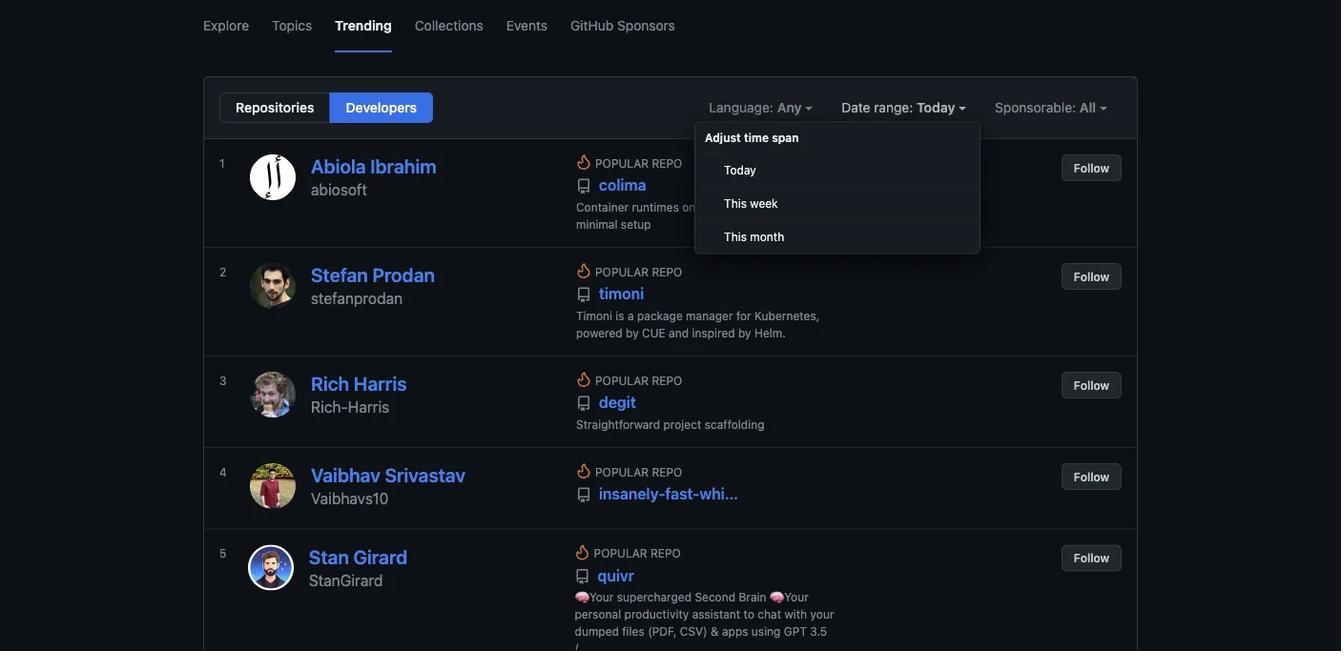 Task type: locate. For each thing, give the bounding box(es) containing it.
flame image
[[576, 263, 591, 279], [576, 464, 591, 479], [575, 545, 590, 560]]

explore
[[203, 17, 249, 33]]

repo image for prodan
[[576, 288, 591, 303]]

2 by from the left
[[738, 326, 751, 340]]

csv)
[[680, 625, 707, 639]]

1 horizontal spatial by
[[738, 326, 751, 340]]

popular repo up quivr
[[594, 547, 681, 560]]

assistant
[[692, 608, 740, 621]]

repo image
[[576, 179, 591, 194], [576, 288, 591, 303], [576, 396, 591, 412], [576, 488, 591, 503]]

repo for vaibhav srivastav
[[652, 466, 682, 479]]

1 horizontal spatial 🧠
[[770, 591, 781, 604]]

collections link
[[415, 0, 483, 52]]

repo up runtimes
[[652, 156, 682, 170]]

repositories
[[236, 100, 314, 115]]

flame image up repo icon
[[575, 545, 590, 560]]

harris up rich-harris link
[[354, 373, 407, 395]]

dumped
[[575, 625, 619, 639]]

1 horizontal spatial today
[[917, 100, 955, 115]]

your up the gpt
[[784, 591, 809, 604]]

1 vertical spatial with
[[785, 608, 807, 621]]

straightforward project scaffolding
[[576, 418, 765, 431]]

1 repo image from the top
[[576, 179, 591, 194]]

this month link
[[695, 221, 980, 253]]

date
[[842, 100, 870, 115]]

flame image
[[576, 155, 591, 170], [576, 372, 591, 387]]

3.5
[[810, 625, 827, 639]]

2 this from the top
[[724, 230, 747, 244]]

flame image down straightforward
[[576, 464, 591, 479]]

repo image inside "insanely-fast-whisper" link
[[576, 488, 591, 503]]

files
[[622, 625, 645, 639]]

runtimes
[[632, 200, 679, 214]]

your up personal
[[589, 591, 614, 604]]

this left week
[[724, 197, 747, 210]]

colima
[[595, 176, 646, 194]]

3
[[219, 374, 227, 387]]

1 vertical spatial today
[[724, 164, 756, 177]]

stefan
[[311, 264, 368, 286]]

insanely-fast-whisper link
[[576, 485, 757, 504]]

prodan
[[372, 264, 435, 286]]

popular repo for abiola ibrahim
[[595, 156, 682, 170]]

0 vertical spatial with
[[805, 200, 827, 214]]

menu
[[694, 122, 981, 254]]

abiosoft
[[311, 181, 367, 199]]

repo up straightforward project scaffolding
[[652, 374, 682, 387]]

2
[[219, 265, 226, 279]]

flame image up degit link
[[576, 372, 591, 387]]

0 vertical spatial this
[[724, 197, 747, 210]]

1 horizontal spatial your
[[784, 591, 809, 604]]

your
[[589, 591, 614, 604], [784, 591, 809, 604]]

@stangirard image
[[248, 545, 294, 591]]

repo image for srivastav
[[576, 488, 591, 503]]

0 horizontal spatial your
[[589, 591, 614, 604]]

2 vertical spatial flame image
[[575, 545, 590, 560]]

1 flame image from the top
[[576, 155, 591, 170]]

helm.
[[755, 326, 786, 340]]

1 vertical spatial flame image
[[576, 372, 591, 387]]

popular for srivastav
[[595, 466, 649, 479]]

flame image up colima link
[[576, 155, 591, 170]]

popular repo up the insanely-
[[595, 466, 682, 479]]

🧠 up chat
[[770, 591, 781, 604]]

stan girard link
[[309, 546, 408, 568]]

minimal
[[576, 217, 618, 231]]

2 🧠 from the left
[[770, 591, 781, 604]]

github sponsors link
[[570, 0, 675, 52]]

popular repo up timoni
[[595, 265, 682, 279]]

repo image up timoni
[[576, 288, 591, 303]]

by
[[626, 326, 639, 340], [738, 326, 751, 340]]

today inside menu
[[724, 164, 756, 177]]

popular up timoni
[[595, 265, 649, 279]]

popular
[[595, 156, 649, 170], [595, 265, 649, 279], [595, 374, 649, 387], [595, 466, 649, 479], [594, 547, 647, 560]]

timoni is a package manager for kubernetes, powered by cue and inspired by helm.
[[576, 309, 820, 340]]

1
[[219, 156, 225, 170]]

stefanprodan link
[[311, 290, 403, 308]]

inspired
[[692, 326, 735, 340]]

repo image left the insanely-
[[576, 488, 591, 503]]

stangirard
[[309, 571, 383, 590]]

2 repo image from the top
[[576, 288, 591, 303]]

today right range:
[[917, 100, 955, 115]]

0 horizontal spatial 🧠
[[575, 591, 586, 604]]

sponsorable:
[[995, 100, 1076, 115]]

degit link
[[576, 393, 636, 412]]

1 vertical spatial this
[[724, 230, 747, 244]]

repo image left degit
[[576, 396, 591, 412]]

2 flame image from the top
[[576, 372, 591, 387]]

5 link
[[219, 545, 233, 652]]

popular up quivr
[[594, 547, 647, 560]]

0 vertical spatial flame image
[[576, 155, 591, 170]]

menu containing adjust time span
[[694, 122, 981, 254]]

repo up package
[[652, 265, 682, 279]]

flame image up timoni link
[[576, 263, 591, 279]]

popular up the insanely-
[[595, 466, 649, 479]]

popular up degit
[[595, 374, 649, 387]]

with right linux)
[[805, 200, 827, 214]]

1 vertical spatial harris
[[348, 398, 389, 416]]

container runtimes on macos (and linux) with minimal setup
[[576, 200, 827, 231]]

popular up the colima
[[595, 156, 649, 170]]

rich-
[[311, 398, 348, 416]]

by down a
[[626, 326, 639, 340]]

3 repo image from the top
[[576, 396, 591, 412]]

scaffolding
[[705, 418, 765, 431]]

abiosoft link
[[311, 181, 367, 199]]

repo up supercharged
[[651, 547, 681, 560]]

a
[[628, 309, 634, 322]]

popular repo up the colima
[[595, 156, 682, 170]]

srivastav
[[385, 464, 466, 486]]

vaibhav srivastav vaibhavs10
[[311, 464, 466, 508]]

second
[[695, 591, 736, 604]]

1 this from the top
[[724, 197, 747, 210]]

repo image inside timoni link
[[576, 288, 591, 303]]

macos
[[699, 200, 738, 214]]

1 your from the left
[[589, 591, 614, 604]]

with up the gpt
[[785, 608, 807, 621]]

productivity
[[624, 608, 689, 621]]

fast-
[[665, 485, 700, 503]]

repo up "insanely-fast-whisper" link
[[652, 466, 682, 479]]

popular repo for vaibhav srivastav
[[595, 466, 682, 479]]

🧠
[[575, 591, 586, 604], [770, 591, 781, 604]]

popular repo for stefan prodan
[[595, 265, 682, 279]]

0 horizontal spatial today
[[724, 164, 756, 177]]

4 link
[[219, 464, 235, 515]]

popular repo up degit
[[595, 374, 682, 387]]

&
[[711, 625, 719, 639]]

@vaibhavs10 image
[[250, 464, 296, 509]]

🧠 your supercharged second brain 🧠 your personal productivity assistant to chat with your dumped files (pdf, csv) & apps using gpt 3.5 /…
[[575, 591, 834, 652]]

repo for abiola ibrahim
[[652, 156, 682, 170]]

1 by from the left
[[626, 326, 639, 340]]

whisper
[[700, 485, 757, 503]]

kubernetes,
[[755, 309, 820, 322]]

popular repo for stan girard
[[594, 547, 681, 560]]

flame image for harris
[[576, 372, 591, 387]]

Follow abiosoft submit
[[1061, 155, 1122, 181]]

1 vertical spatial flame image
[[576, 464, 591, 479]]

repo image up container
[[576, 179, 591, 194]]

0 vertical spatial flame image
[[576, 263, 591, 279]]

chat
[[758, 608, 781, 621]]

time
[[744, 131, 769, 145]]

0 vertical spatial today
[[917, 100, 955, 115]]

repo image inside colima link
[[576, 179, 591, 194]]

manager
[[686, 309, 733, 322]]

🧠 down repo icon
[[575, 591, 586, 604]]

language:
[[709, 100, 774, 115]]

setup
[[621, 217, 651, 231]]

is
[[616, 309, 624, 322]]

harris down 'rich harris' link
[[348, 398, 389, 416]]

personal
[[575, 608, 621, 621]]

project
[[663, 418, 701, 431]]

by down for
[[738, 326, 751, 340]]

today down 'adjust time span'
[[724, 164, 756, 177]]

0 horizontal spatial by
[[626, 326, 639, 340]]

popular repo for rich harris
[[595, 374, 682, 387]]

vaibhav
[[311, 464, 380, 486]]

repo
[[652, 156, 682, 170], [652, 265, 682, 279], [652, 374, 682, 387], [652, 466, 682, 479], [651, 547, 681, 560]]

today
[[917, 100, 955, 115], [724, 164, 756, 177]]

this left month
[[724, 230, 747, 244]]

4 repo image from the top
[[576, 488, 591, 503]]

range:
[[874, 100, 913, 115]]

repo image inside degit link
[[576, 396, 591, 412]]



Task type: describe. For each thing, give the bounding box(es) containing it.
stangirard link
[[309, 571, 383, 590]]

month
[[750, 230, 784, 244]]

brain
[[739, 591, 766, 604]]

package
[[637, 309, 683, 322]]

1 🧠 from the left
[[575, 591, 586, 604]]

repo for rich harris
[[652, 374, 682, 387]]

trending link
[[335, 0, 392, 52]]

sponsorable: all
[[995, 100, 1096, 115]]

@rich harris image
[[250, 372, 296, 418]]

3 link
[[219, 372, 235, 433]]

linux)
[[769, 200, 802, 214]]

abiola ibrahim link
[[311, 155, 437, 177]]

date range: today
[[842, 100, 959, 115]]

vaibhavs10 link
[[311, 490, 389, 508]]

2 your from the left
[[784, 591, 809, 604]]

popular for harris
[[595, 374, 649, 387]]

adjust time span
[[705, 131, 799, 145]]

supercharged
[[617, 591, 692, 604]]

with inside the 🧠 your supercharged second brain 🧠 your personal productivity assistant to chat with your dumped files (pdf, csv) & apps using gpt 3.5 /…
[[785, 608, 807, 621]]

flame image for girard
[[575, 545, 590, 560]]

Follow Rich-Harris submit
[[1061, 372, 1122, 399]]

flame image for srivastav
[[576, 464, 591, 479]]

repo for stan girard
[[651, 547, 681, 560]]

2 link
[[219, 263, 235, 341]]

stan
[[309, 546, 349, 568]]

and
[[669, 326, 689, 340]]

quivr link
[[575, 566, 634, 585]]

stefan prodan stefanprodan
[[311, 264, 435, 308]]

repositories link
[[219, 93, 331, 123]]

all
[[1080, 100, 1096, 115]]

abiola ibrahim abiosoft
[[311, 155, 437, 199]]

for
[[736, 309, 751, 322]]

explore link
[[203, 0, 249, 52]]

topics link
[[272, 0, 312, 52]]

with inside container runtimes on macos (and linux) with minimal setup
[[805, 200, 827, 214]]

using
[[752, 625, 781, 639]]

github sponsors
[[570, 17, 675, 33]]

this week link
[[695, 187, 980, 221]]

Follow Vaibhavs10 submit
[[1061, 464, 1122, 490]]

stefan prodan link
[[311, 264, 435, 286]]

this for this month
[[724, 230, 747, 244]]

colima link
[[576, 176, 646, 195]]

timoni
[[576, 309, 612, 322]]

this week
[[724, 197, 778, 210]]

trending
[[335, 17, 392, 33]]

repo for stefan prodan
[[652, 265, 682, 279]]

today link
[[695, 154, 980, 187]]

repo image
[[575, 569, 590, 585]]

events
[[506, 17, 548, 33]]

straightforward
[[576, 418, 660, 431]]

0 vertical spatial harris
[[354, 373, 407, 395]]

gpt
[[784, 625, 807, 639]]

flame image for prodan
[[576, 263, 591, 279]]

apps
[[722, 625, 748, 639]]

on
[[682, 200, 696, 214]]

Follow StanGirard submit
[[1061, 545, 1122, 572]]

popular for prodan
[[595, 265, 649, 279]]

abiola
[[311, 155, 366, 177]]

@abiosoft image
[[250, 155, 296, 200]]

any
[[777, 100, 802, 115]]

events link
[[506, 0, 548, 52]]

rich-harris link
[[311, 398, 389, 416]]

adjust
[[705, 131, 741, 145]]

popular for girard
[[594, 547, 647, 560]]

(pdf,
[[648, 625, 677, 639]]

rich
[[311, 373, 349, 395]]

/…
[[575, 642, 587, 652]]

this for this week
[[724, 197, 747, 210]]

github
[[570, 17, 614, 33]]

stan girard stangirard
[[309, 546, 408, 590]]

vaibhavs10
[[311, 490, 389, 508]]

rich harris link
[[311, 373, 407, 395]]

4
[[219, 466, 227, 479]]

quivr
[[594, 567, 634, 585]]

topics
[[272, 17, 312, 33]]

collections
[[415, 17, 483, 33]]

1 link
[[219, 155, 235, 233]]

insanely-
[[599, 485, 665, 503]]

insanely-fast-whisper
[[595, 485, 757, 503]]

ibrahim
[[370, 155, 437, 177]]

timoni link
[[576, 284, 644, 303]]

flame image for ibrahim
[[576, 155, 591, 170]]

week
[[750, 197, 778, 210]]

popular for ibrahim
[[595, 156, 649, 170]]

rich harris rich-harris
[[311, 373, 407, 416]]

language: any
[[709, 100, 805, 115]]

sponsors
[[617, 17, 675, 33]]

container
[[576, 200, 629, 214]]

Follow stefanprodan submit
[[1061, 263, 1122, 290]]

your
[[810, 608, 834, 621]]

vaibhav srivastav link
[[311, 464, 466, 486]]

@stefanprodan image
[[250, 263, 296, 309]]

timoni
[[595, 285, 644, 303]]

repo image for ibrahim
[[576, 179, 591, 194]]

repo image for harris
[[576, 396, 591, 412]]



Task type: vqa. For each thing, say whether or not it's contained in the screenshot.


